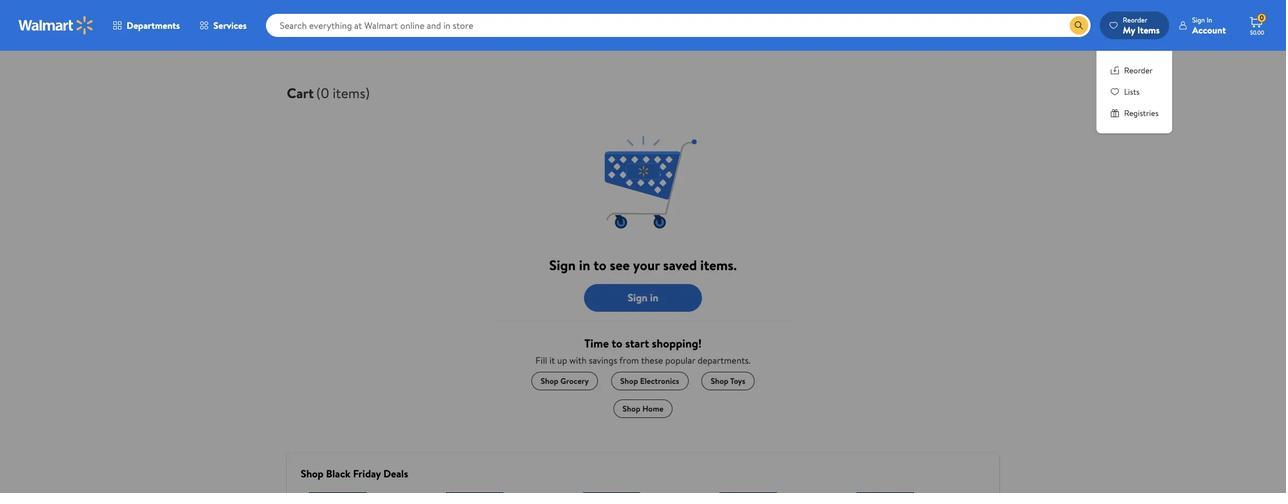 Task type: vqa. For each thing, say whether or not it's contained in the screenshot.
WALMART image
yes



Task type: describe. For each thing, give the bounding box(es) containing it.
shop toys link
[[702, 372, 755, 391]]

sign in
[[628, 291, 659, 305]]

shop electronics
[[620, 376, 679, 388]]

reorder for reorder
[[1124, 65, 1153, 76]]

(0
[[316, 83, 329, 103]]

sign for sign in account
[[1192, 15, 1205, 25]]

savings
[[589, 355, 617, 367]]

time
[[585, 336, 609, 352]]

my
[[1123, 23, 1135, 36]]

from
[[619, 355, 639, 367]]

black
[[326, 467, 351, 482]]

clear search field text image
[[1056, 21, 1065, 30]]

search icon image
[[1075, 21, 1084, 30]]

empty cart image
[[574, 126, 713, 242]]

0
[[1260, 13, 1264, 23]]

reorder my items
[[1123, 15, 1160, 36]]

with
[[570, 355, 587, 367]]

shop home
[[623, 404, 664, 415]]

shop for shop black friday deals
[[301, 467, 324, 482]]

services button
[[190, 12, 257, 39]]

fill it up with savings from these popular departments.
[[536, 355, 751, 367]]

4 group from the left
[[719, 489, 835, 494]]

shop for shop electronics
[[620, 376, 638, 388]]

walmart image
[[19, 16, 94, 35]]

5 group from the left
[[856, 489, 972, 494]]

cart
[[287, 83, 314, 103]]

services
[[213, 19, 247, 32]]

popular
[[665, 355, 696, 367]]

see
[[610, 256, 630, 275]]

departments
[[127, 19, 180, 32]]

reorder link
[[1110, 65, 1159, 77]]

time to start shopping!
[[585, 336, 702, 352]]

account
[[1192, 23, 1226, 36]]

in
[[1207, 15, 1213, 25]]

lists
[[1124, 86, 1140, 98]]

departments button
[[103, 12, 190, 39]]

2 group from the left
[[445, 489, 561, 494]]

up
[[557, 355, 567, 367]]

Search search field
[[266, 14, 1091, 37]]

home
[[642, 404, 664, 415]]

items.
[[700, 256, 737, 275]]



Task type: locate. For each thing, give the bounding box(es) containing it.
reorder
[[1123, 15, 1148, 25], [1124, 65, 1153, 76]]

Walmart Site-Wide search field
[[266, 14, 1091, 37]]

1 horizontal spatial sign
[[628, 291, 648, 305]]

to left start in the bottom of the page
[[612, 336, 623, 352]]

shop grocery
[[541, 376, 589, 388]]

sign for sign in
[[628, 291, 648, 305]]

to
[[594, 256, 607, 275], [612, 336, 623, 352]]

sign in account
[[1192, 15, 1226, 36]]

shop
[[541, 376, 559, 388], [620, 376, 638, 388], [711, 376, 729, 388], [623, 404, 640, 415], [301, 467, 324, 482]]

1 vertical spatial in
[[650, 291, 659, 305]]

in down your
[[650, 291, 659, 305]]

your
[[633, 256, 660, 275]]

1 vertical spatial sign
[[549, 256, 576, 275]]

shop home link
[[613, 400, 673, 419]]

in left see
[[579, 256, 590, 275]]

0 $0.00
[[1250, 13, 1265, 36]]

group
[[308, 489, 424, 494], [445, 489, 561, 494], [582, 489, 698, 494], [719, 489, 835, 494], [856, 489, 972, 494]]

reorder up the lists link
[[1124, 65, 1153, 76]]

in for sign in
[[650, 291, 659, 305]]

departments.
[[698, 355, 751, 367]]

shop for shop grocery
[[541, 376, 559, 388]]

shop left toys
[[711, 376, 729, 388]]

start
[[625, 336, 649, 352]]

sign inside button
[[628, 291, 648, 305]]

in
[[579, 256, 590, 275], [650, 291, 659, 305]]

items
[[1138, 23, 1160, 36]]

registries
[[1124, 108, 1159, 119]]

2 vertical spatial sign
[[628, 291, 648, 305]]

these
[[641, 355, 663, 367]]

deals
[[383, 467, 408, 482]]

reorder inside the reorder my items
[[1123, 15, 1148, 25]]

shop grocery link
[[532, 372, 598, 391]]

electronics
[[640, 376, 679, 388]]

sign in button
[[584, 285, 702, 312]]

sign
[[1192, 15, 1205, 25], [549, 256, 576, 275], [628, 291, 648, 305]]

in for sign in to see your saved items.
[[579, 256, 590, 275]]

0 horizontal spatial sign
[[549, 256, 576, 275]]

registries link
[[1110, 108, 1159, 120]]

1 vertical spatial to
[[612, 336, 623, 352]]

sign in to see your saved items.
[[549, 256, 737, 275]]

to left see
[[594, 256, 607, 275]]

2 horizontal spatial sign
[[1192, 15, 1205, 25]]

friday
[[353, 467, 381, 482]]

0 vertical spatial reorder
[[1123, 15, 1148, 25]]

shop left the home
[[623, 404, 640, 415]]

shop left black
[[301, 467, 324, 482]]

shop down it
[[541, 376, 559, 388]]

0 vertical spatial in
[[579, 256, 590, 275]]

fill
[[536, 355, 547, 367]]

0 horizontal spatial to
[[594, 256, 607, 275]]

toys
[[730, 376, 746, 388]]

3 group from the left
[[582, 489, 698, 494]]

sign for sign in to see your saved items.
[[549, 256, 576, 275]]

shop for shop toys
[[711, 376, 729, 388]]

1 horizontal spatial in
[[650, 291, 659, 305]]

in inside sign in button
[[650, 291, 659, 305]]

1 group from the left
[[308, 489, 424, 494]]

lists link
[[1110, 86, 1159, 98]]

sign left see
[[549, 256, 576, 275]]

grocery
[[561, 376, 589, 388]]

1 vertical spatial reorder
[[1124, 65, 1153, 76]]

sign inside sign in account
[[1192, 15, 1205, 25]]

sign left in
[[1192, 15, 1205, 25]]

$0.00
[[1250, 28, 1265, 36]]

cart (0 items)
[[287, 83, 370, 103]]

shop black friday deals
[[301, 467, 408, 482]]

saved
[[663, 256, 697, 275]]

reorder up reorder link
[[1123, 15, 1148, 25]]

0 horizontal spatial in
[[579, 256, 590, 275]]

0 vertical spatial sign
[[1192, 15, 1205, 25]]

shop for shop home
[[623, 404, 640, 415]]

shop electronics link
[[611, 372, 689, 391]]

shop inside 'link'
[[711, 376, 729, 388]]

it
[[550, 355, 555, 367]]

sign down sign in to see your saved items.
[[628, 291, 648, 305]]

1 horizontal spatial to
[[612, 336, 623, 352]]

shop toys
[[711, 376, 746, 388]]

reorder for reorder my items
[[1123, 15, 1148, 25]]

0 vertical spatial to
[[594, 256, 607, 275]]

items)
[[333, 83, 370, 103]]

shop down from
[[620, 376, 638, 388]]

shopping!
[[652, 336, 702, 352]]



